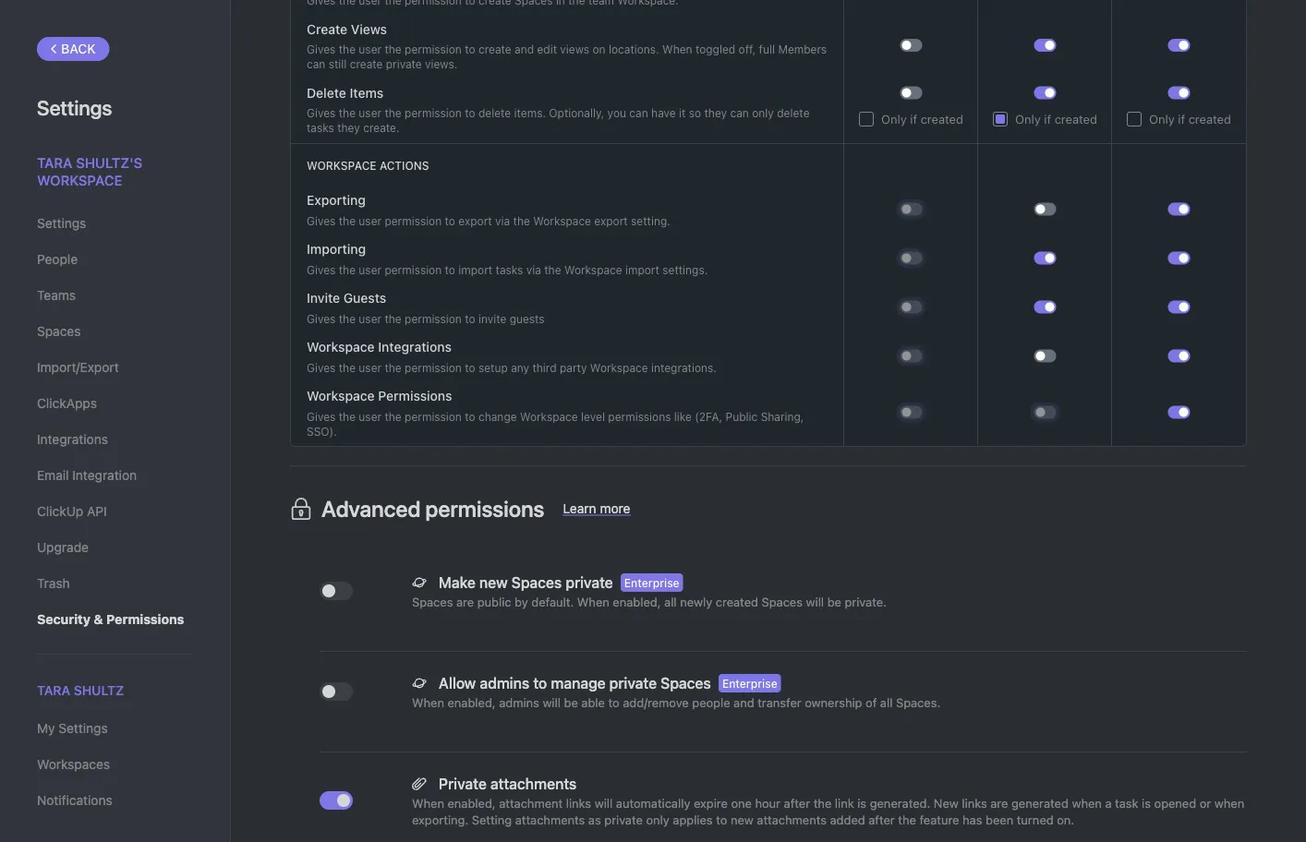Task type: locate. For each thing, give the bounding box(es) containing it.
gives inside the invite guests gives the user the permission to invite guests
[[307, 313, 336, 325]]

1 vertical spatial new
[[731, 814, 753, 827]]

gives inside "create views gives the user the permission to create and edit views on locations. when toggled off, full members can still create private views."
[[307, 43, 336, 56]]

permissions left 'like'
[[608, 410, 671, 423]]

2 when from the left
[[1214, 797, 1244, 811]]

1 horizontal spatial export
[[594, 215, 628, 228]]

permission inside "create views gives the user the permission to create and edit views on locations. when toggled off, full members can still create private views."
[[405, 43, 462, 56]]

are down the 'make'
[[456, 596, 474, 609]]

workspace actions
[[307, 159, 429, 172]]

4 gives from the top
[[307, 264, 336, 277]]

to left items.
[[465, 107, 475, 120]]

user inside workspace permissions gives the user the permission to change workspace level permissions like (2fa, public sharing, sso).
[[359, 410, 382, 423]]

2 vertical spatial settings
[[58, 721, 108, 736]]

2 links from the left
[[962, 797, 987, 811]]

permissions
[[608, 410, 671, 423], [425, 496, 544, 522]]

when down allow
[[412, 696, 444, 710]]

permission inside workspace integrations gives the user the permission to setup any third party workspace integrations.
[[405, 361, 462, 374]]

new up the public
[[479, 574, 508, 592]]

1 vertical spatial integrations
[[37, 432, 108, 447]]

to left setup
[[465, 361, 475, 374]]

tara up the my
[[37, 683, 70, 698]]

via up 'importing gives the user permission to import tasks via the workspace import settings.'
[[495, 215, 510, 228]]

1 horizontal spatial permissions
[[378, 389, 452, 404]]

workspace permissions gives the user the permission to change workspace level permissions like (2fa, public sharing, sso).
[[307, 389, 804, 438]]

0 vertical spatial admins
[[480, 675, 529, 693]]

2 user from the top
[[359, 107, 382, 120]]

my
[[37, 721, 55, 736]]

1 horizontal spatial only if created
[[1015, 112, 1097, 126]]

so
[[689, 107, 701, 120]]

0 vertical spatial and
[[515, 43, 534, 56]]

2 export from the left
[[594, 215, 628, 228]]

tara left shultz's
[[37, 154, 72, 170]]

delete down members on the right of the page
[[777, 107, 810, 120]]

gives inside workspace integrations gives the user the permission to setup any third party workspace integrations.
[[307, 361, 336, 374]]

turned
[[1017, 814, 1054, 827]]

1 horizontal spatial import
[[625, 264, 659, 277]]

via inside exporting gives the user permission to export via the workspace export setting.
[[495, 215, 510, 228]]

upgrade
[[37, 540, 89, 555]]

permission left change
[[405, 410, 462, 423]]

my settings link
[[37, 713, 193, 745]]

are up been
[[990, 797, 1008, 811]]

and for enabled,
[[734, 696, 754, 710]]

delete
[[478, 107, 511, 120], [777, 107, 810, 120]]

enterprise up spaces are public by default. when enabled, all newly created spaces will be private.
[[624, 577, 679, 590]]

tara shultz
[[37, 683, 124, 698]]

enabled, inside when enabled, attachment links will automatically expire one hour after the link is generated. new links are generated when a task is opened or when exporting. setting attachments as private only applies to new attachments added after the feature has been turned on.
[[448, 797, 496, 811]]

private up add/remove
[[609, 675, 657, 693]]

1 horizontal spatial integrations
[[378, 340, 452, 355]]

tasks down the delete
[[307, 122, 334, 135]]

private right as
[[604, 814, 643, 827]]

1 horizontal spatial they
[[704, 107, 727, 120]]

settings
[[37, 95, 112, 119], [37, 216, 86, 231], [58, 721, 108, 736]]

permission for integrations
[[405, 361, 462, 374]]

user inside "create views gives the user the permission to create and edit views on locations. when toggled off, full members can still create private views."
[[359, 43, 382, 56]]

2 only from the left
[[1015, 112, 1041, 126]]

to up the invite guests gives the user the permission to invite guests
[[445, 264, 455, 277]]

link
[[835, 797, 854, 811]]

0 horizontal spatial is
[[857, 797, 867, 811]]

via
[[495, 215, 510, 228], [526, 264, 541, 277]]

workspace up 'importing gives the user permission to import tasks via the workspace import settings.'
[[533, 215, 591, 228]]

generated.
[[870, 797, 930, 811]]

delete items gives the user the permission to delete items. optionally, you can have it so they can only delete tasks they create.
[[307, 86, 810, 135]]

1 horizontal spatial new
[[731, 814, 753, 827]]

permissions
[[378, 389, 452, 404], [106, 612, 184, 627]]

0 horizontal spatial via
[[495, 215, 510, 228]]

6 gives from the top
[[307, 361, 336, 374]]

permission up views.
[[405, 43, 462, 56]]

2 tara from the top
[[37, 683, 70, 698]]

integrations link
[[37, 424, 193, 455]]

be left private.
[[827, 596, 841, 609]]

1 user from the top
[[359, 43, 382, 56]]

0 vertical spatial they
[[704, 107, 727, 120]]

and inside "create views gives the user the permission to create and edit views on locations. when toggled off, full members can still create private views."
[[515, 43, 534, 56]]

integrations down the invite guests gives the user the permission to invite guests
[[378, 340, 452, 355]]

1 horizontal spatial if
[[1044, 112, 1051, 126]]

6 user from the top
[[359, 361, 382, 374]]

1 tara from the top
[[37, 154, 72, 170]]

the
[[339, 43, 356, 56], [385, 43, 402, 56], [339, 107, 356, 120], [385, 107, 402, 120], [339, 215, 356, 228], [513, 215, 530, 228], [339, 264, 356, 277], [544, 264, 561, 277], [339, 313, 356, 325], [385, 313, 402, 325], [339, 361, 356, 374], [385, 361, 402, 374], [339, 410, 356, 423], [385, 410, 402, 423], [813, 797, 832, 811], [898, 814, 916, 827]]

enterprise
[[624, 577, 679, 590], [722, 677, 777, 690]]

tara inside the tara shultz's workspace
[[37, 154, 72, 170]]

0 horizontal spatial can
[[307, 58, 325, 71]]

to left invite
[[465, 313, 475, 325]]

clickup api link
[[37, 496, 193, 527]]

4 user from the top
[[359, 264, 382, 277]]

teams link
[[37, 280, 193, 311]]

1 horizontal spatial tasks
[[496, 264, 523, 277]]

1 delete from the left
[[478, 107, 511, 120]]

permission left invite
[[405, 313, 462, 325]]

links up has on the right bottom
[[962, 797, 987, 811]]

1 if from the left
[[910, 112, 917, 126]]

0 horizontal spatial all
[[664, 596, 677, 609]]

workspace left the settings.
[[564, 264, 622, 277]]

1 when from the left
[[1072, 797, 1102, 811]]

1 vertical spatial enabled,
[[448, 696, 496, 710]]

1 horizontal spatial enterprise
[[722, 677, 777, 690]]

0 horizontal spatial tasks
[[307, 122, 334, 135]]

export up 'importing gives the user permission to import tasks via the workspace import settings.'
[[458, 215, 492, 228]]

2 horizontal spatial if
[[1178, 112, 1185, 126]]

2 delete from the left
[[777, 107, 810, 120]]

only down automatically
[[646, 814, 669, 827]]

can
[[307, 58, 325, 71], [629, 107, 648, 120], [730, 107, 749, 120]]

workspace inside 'importing gives the user permission to import tasks via the workspace import settings.'
[[564, 264, 622, 277]]

0 vertical spatial enterprise
[[624, 577, 679, 590]]

create up items
[[350, 58, 383, 71]]

permissions up the 'make'
[[425, 496, 544, 522]]

to right the able
[[608, 696, 619, 710]]

tasks up invite
[[496, 264, 523, 277]]

all left newly
[[664, 596, 677, 609]]

via up guests
[[526, 264, 541, 277]]

0 horizontal spatial they
[[337, 122, 360, 135]]

0 vertical spatial be
[[827, 596, 841, 609]]

links up as
[[566, 797, 591, 811]]

permission down views.
[[405, 107, 462, 120]]

can right you
[[629, 107, 648, 120]]

1 horizontal spatial via
[[526, 264, 541, 277]]

learn more
[[563, 501, 630, 516]]

hour
[[755, 797, 781, 811]]

1 horizontal spatial links
[[962, 797, 987, 811]]

1 vertical spatial are
[[990, 797, 1008, 811]]

1 horizontal spatial create
[[478, 43, 511, 56]]

settings up 'people'
[[37, 216, 86, 231]]

all right of
[[880, 696, 893, 710]]

been
[[986, 814, 1013, 827]]

workspace down shultz's
[[37, 172, 122, 188]]

0 horizontal spatial new
[[479, 574, 508, 592]]

to
[[465, 43, 475, 56], [465, 107, 475, 120], [445, 215, 455, 228], [445, 264, 455, 277], [465, 313, 475, 325], [465, 361, 475, 374], [465, 410, 475, 423], [533, 675, 547, 693], [608, 696, 619, 710], [716, 814, 727, 827]]

after right hour
[[784, 797, 810, 811]]

1 horizontal spatial be
[[827, 596, 841, 609]]

clickapps
[[37, 396, 97, 411]]

0 horizontal spatial enterprise
[[624, 577, 679, 590]]

5 gives from the top
[[307, 313, 336, 325]]

is right link in the right bottom of the page
[[857, 797, 867, 811]]

new
[[934, 797, 959, 811]]

to down expire
[[716, 814, 727, 827]]

enabled, down private
[[448, 797, 496, 811]]

0 vertical spatial all
[[664, 596, 677, 609]]

only inside when enabled, attachment links will automatically expire one hour after the link is generated. new links are generated when a task is opened or when exporting. setting attachments as private only applies to new attachments added after the feature has been turned on.
[[646, 814, 669, 827]]

when left toggled at top right
[[662, 43, 692, 56]]

2 only if created from the left
[[1015, 112, 1097, 126]]

edit
[[537, 43, 557, 56]]

2 is from the left
[[1142, 797, 1151, 811]]

notifications link
[[37, 785, 193, 817]]

0 vertical spatial permissions
[[378, 389, 452, 404]]

create left edit
[[478, 43, 511, 56]]

0 vertical spatial tara
[[37, 154, 72, 170]]

0 horizontal spatial export
[[458, 215, 492, 228]]

permissions inside workspace permissions gives the user the permission to change workspace level permissions like (2fa, public sharing, sso).
[[608, 410, 671, 423]]

2 horizontal spatial only
[[1149, 112, 1175, 126]]

admins down allow admins to manage private spaces
[[499, 696, 539, 710]]

invite
[[478, 313, 506, 325]]

0 horizontal spatial only
[[646, 814, 669, 827]]

import up invite
[[458, 264, 492, 277]]

user inside 'importing gives the user permission to import tasks via the workspace import settings.'
[[359, 264, 382, 277]]

after down "generated."
[[868, 814, 895, 827]]

delete left items.
[[478, 107, 511, 120]]

1 only from the left
[[881, 112, 907, 126]]

enabled, for allow admins to manage private spaces
[[448, 696, 496, 710]]

to up 'importing gives the user permission to import tasks via the workspace import settings.'
[[445, 215, 455, 228]]

tara for tara shultz
[[37, 683, 70, 698]]

7 user from the top
[[359, 410, 382, 423]]

settings inside my settings link
[[58, 721, 108, 736]]

0 horizontal spatial when
[[1072, 797, 1102, 811]]

to left change
[[465, 410, 475, 423]]

back link
[[37, 37, 110, 61]]

permission for items
[[405, 107, 462, 120]]

1 horizontal spatial and
[[734, 696, 754, 710]]

1 links from the left
[[566, 797, 591, 811]]

spaces.
[[896, 696, 940, 710]]

change
[[478, 410, 517, 423]]

0 vertical spatial only
[[752, 107, 774, 120]]

1 vertical spatial all
[[880, 696, 893, 710]]

0 vertical spatial permissions
[[608, 410, 671, 423]]

1 horizontal spatial when
[[1214, 797, 1244, 811]]

will up as
[[595, 797, 613, 811]]

1 horizontal spatial delete
[[777, 107, 810, 120]]

enabled, left newly
[[613, 596, 661, 609]]

0 horizontal spatial are
[[456, 596, 474, 609]]

gives inside exporting gives the user permission to export via the workspace export setting.
[[307, 215, 336, 228]]

5 user from the top
[[359, 313, 382, 325]]

1 horizontal spatial after
[[868, 814, 895, 827]]

permission inside workspace permissions gives the user the permission to change workspace level permissions like (2fa, public sharing, sso).
[[405, 410, 462, 423]]

shultz's
[[76, 154, 142, 170]]

and left edit
[[515, 43, 534, 56]]

gives inside delete items gives the user the permission to delete items. optionally, you can have it so they can only delete tasks they create.
[[307, 107, 336, 120]]

2 horizontal spatial will
[[806, 596, 824, 609]]

to inside workspace permissions gives the user the permission to change workspace level permissions like (2fa, public sharing, sso).
[[465, 410, 475, 423]]

0 horizontal spatial import
[[458, 264, 492, 277]]

integrations down clickapps
[[37, 432, 108, 447]]

permission inside the invite guests gives the user the permission to invite guests
[[405, 313, 462, 325]]

0 vertical spatial are
[[456, 596, 474, 609]]

import
[[458, 264, 492, 277], [625, 264, 659, 277]]

can right so
[[730, 107, 749, 120]]

permission down actions
[[385, 215, 442, 228]]

admins right allow
[[480, 675, 529, 693]]

permission left setup
[[405, 361, 462, 374]]

to inside when enabled, attachment links will automatically expire one hour after the link is generated. new links are generated when a task is opened or when exporting. setting attachments as private only applies to new attachments added after the feature has been turned on.
[[716, 814, 727, 827]]

when right or
[[1214, 797, 1244, 811]]

export left setting.
[[594, 215, 628, 228]]

1 vertical spatial create
[[350, 58, 383, 71]]

user for views
[[359, 43, 382, 56]]

2 gives from the top
[[307, 107, 336, 120]]

0 horizontal spatial if
[[910, 112, 917, 126]]

spaces inside settings element
[[37, 324, 81, 339]]

enabled, down allow
[[448, 696, 496, 710]]

3 only from the left
[[1149, 112, 1175, 126]]

0 horizontal spatial links
[[566, 797, 591, 811]]

guests
[[510, 313, 545, 325]]

will inside when enabled, attachment links will automatically expire one hour after the link is generated. new links are generated when a task is opened or when exporting. setting attachments as private only applies to new attachments added after the feature has been turned on.
[[595, 797, 613, 811]]

0 vertical spatial after
[[784, 797, 810, 811]]

1 vertical spatial via
[[526, 264, 541, 277]]

on.
[[1057, 814, 1074, 827]]

generated
[[1011, 797, 1069, 811]]

permission
[[405, 43, 462, 56], [405, 107, 462, 120], [385, 215, 442, 228], [385, 264, 442, 277], [405, 313, 462, 325], [405, 361, 462, 374], [405, 410, 462, 423]]

only inside delete items gives the user the permission to delete items. optionally, you can have it so they can only delete tasks they create.
[[752, 107, 774, 120]]

user for items
[[359, 107, 382, 120]]

1 horizontal spatial permissions
[[608, 410, 671, 423]]

workspace
[[307, 159, 376, 172], [37, 172, 122, 188], [533, 215, 591, 228], [564, 264, 622, 277], [307, 340, 375, 355], [590, 361, 648, 374], [307, 389, 375, 404], [520, 410, 578, 423]]

1 horizontal spatial only
[[752, 107, 774, 120]]

permission for permissions
[[405, 410, 462, 423]]

0 horizontal spatial only
[[881, 112, 907, 126]]

1 vertical spatial only
[[646, 814, 669, 827]]

0 horizontal spatial integrations
[[37, 432, 108, 447]]

gives inside workspace permissions gives the user the permission to change workspace level permissions like (2fa, public sharing, sso).
[[307, 410, 336, 423]]

integrations inside settings element
[[37, 432, 108, 447]]

permissions down trash link
[[106, 612, 184, 627]]

enabled,
[[613, 596, 661, 609], [448, 696, 496, 710], [448, 797, 496, 811]]

2 vertical spatial enabled,
[[448, 797, 496, 811]]

any
[[511, 361, 529, 374]]

feature
[[920, 814, 959, 827]]

1 horizontal spatial all
[[880, 696, 893, 710]]

import left the settings.
[[625, 264, 659, 277]]

1 vertical spatial settings
[[37, 216, 86, 231]]

when left a
[[1072, 797, 1102, 811]]

only down full
[[752, 107, 774, 120]]

workspace inside exporting gives the user permission to export via the workspace export setting.
[[533, 215, 591, 228]]

when up exporting.
[[412, 797, 444, 811]]

0 vertical spatial integrations
[[378, 340, 452, 355]]

1 is from the left
[[857, 797, 867, 811]]

1 horizontal spatial are
[[990, 797, 1008, 811]]

level
[[581, 410, 605, 423]]

trash link
[[37, 568, 193, 599]]

gives for delete items
[[307, 107, 336, 120]]

new down "one"
[[731, 814, 753, 827]]

spaces up the when enabled, admins will be able to add/remove people and transfer ownership of all spaces.
[[661, 675, 711, 693]]

settings inside "settings" link
[[37, 216, 86, 231]]

after
[[784, 797, 810, 811], [868, 814, 895, 827]]

gives inside 'importing gives the user permission to import tasks via the workspace import settings.'
[[307, 264, 336, 277]]

will down allow admins to manage private spaces
[[543, 696, 561, 710]]

integrations inside workspace integrations gives the user the permission to setup any third party workspace integrations.
[[378, 340, 452, 355]]

tasks inside delete items gives the user the permission to delete items. optionally, you can have it so they can only delete tasks they create.
[[307, 122, 334, 135]]

user for permissions
[[359, 410, 382, 423]]

of
[[866, 696, 877, 710]]

can left still
[[307, 58, 325, 71]]

permissions inside settings element
[[106, 612, 184, 627]]

workspace right party in the top left of the page
[[590, 361, 648, 374]]

and right people
[[734, 696, 754, 710]]

1 vertical spatial permissions
[[106, 612, 184, 627]]

be down allow admins to manage private spaces
[[564, 696, 578, 710]]

1 vertical spatial tara
[[37, 683, 70, 698]]

to left manage
[[533, 675, 547, 693]]

integrations
[[378, 340, 452, 355], [37, 432, 108, 447]]

is right task
[[1142, 797, 1151, 811]]

security & permissions link
[[37, 604, 193, 635]]

third
[[532, 361, 557, 374]]

2 horizontal spatial can
[[730, 107, 749, 120]]

new inside when enabled, attachment links will automatically expire one hour after the link is generated. new links are generated when a task is opened or when exporting. setting attachments as private only applies to new attachments added after the feature has been turned on.
[[731, 814, 753, 827]]

tara
[[37, 154, 72, 170], [37, 683, 70, 698]]

teams
[[37, 288, 76, 303]]

0 horizontal spatial permissions
[[106, 612, 184, 627]]

0 horizontal spatial and
[[515, 43, 534, 56]]

still
[[329, 58, 347, 71]]

1 vertical spatial and
[[734, 696, 754, 710]]

permissions down the invite guests gives the user the permission to invite guests
[[378, 389, 452, 404]]

2 vertical spatial will
[[595, 797, 613, 811]]

0 vertical spatial via
[[495, 215, 510, 228]]

1 vertical spatial tasks
[[496, 264, 523, 277]]

when inside when enabled, attachment links will automatically expire one hour after the link is generated. new links are generated when a task is opened or when exporting. setting attachments as private only applies to new attachments added after the feature has been turned on.
[[412, 797, 444, 811]]

2 horizontal spatial only if created
[[1149, 112, 1231, 126]]

permission inside delete items gives the user the permission to delete items. optionally, you can have it so they can only delete tasks they create.
[[405, 107, 462, 120]]

links
[[566, 797, 591, 811], [962, 797, 987, 811]]

user for guests
[[359, 313, 382, 325]]

enterprise inside make new spaces private enterprise
[[624, 577, 679, 590]]

permission up the invite guests gives the user the permission to invite guests
[[385, 264, 442, 277]]

0 horizontal spatial only if created
[[881, 112, 963, 126]]

to left edit
[[465, 43, 475, 56]]

user inside workspace integrations gives the user the permission to setup any third party workspace integrations.
[[359, 361, 382, 374]]

spaces down teams
[[37, 324, 81, 339]]

0 horizontal spatial delete
[[478, 107, 511, 120]]

0 horizontal spatial permissions
[[425, 496, 544, 522]]

7 gives from the top
[[307, 410, 336, 423]]

when down make new spaces private enterprise
[[577, 596, 609, 609]]

private left views.
[[386, 58, 422, 71]]

setting
[[472, 814, 512, 827]]

1 horizontal spatial will
[[595, 797, 613, 811]]

email integration link
[[37, 460, 193, 491]]

workspace up 'sso).'
[[307, 389, 375, 404]]

spaces up by
[[511, 574, 562, 592]]

are
[[456, 596, 474, 609], [990, 797, 1008, 811]]

0 horizontal spatial create
[[350, 58, 383, 71]]

delete
[[307, 86, 346, 101]]

settings right the my
[[58, 721, 108, 736]]

security & permissions
[[37, 612, 184, 627]]

3 user from the top
[[359, 215, 382, 228]]

0 vertical spatial new
[[479, 574, 508, 592]]

enterprise up transfer
[[722, 677, 777, 690]]

they right so
[[704, 107, 727, 120]]

permission inside 'importing gives the user permission to import tasks via the workspace import settings.'
[[385, 264, 442, 277]]

3 gives from the top
[[307, 215, 336, 228]]

1 vertical spatial will
[[543, 696, 561, 710]]

0 horizontal spatial be
[[564, 696, 578, 710]]

1 only if created from the left
[[881, 112, 963, 126]]

1 horizontal spatial is
[[1142, 797, 1151, 811]]

(2fa,
[[695, 410, 722, 423]]

user inside the invite guests gives the user the permission to invite guests
[[359, 313, 382, 325]]

party
[[560, 361, 587, 374]]

new
[[479, 574, 508, 592], [731, 814, 753, 827]]

1 gives from the top
[[307, 43, 336, 56]]

gives for invite guests
[[307, 313, 336, 325]]

user inside delete items gives the user the permission to delete items. optionally, you can have it so they can only delete tasks they create.
[[359, 107, 382, 120]]

0 vertical spatial tasks
[[307, 122, 334, 135]]

is
[[857, 797, 867, 811], [1142, 797, 1151, 811]]

1 horizontal spatial only
[[1015, 112, 1041, 126]]

spaces
[[37, 324, 81, 339], [511, 574, 562, 592], [412, 596, 453, 609], [762, 596, 803, 609], [661, 675, 711, 693]]

when
[[662, 43, 692, 56], [577, 596, 609, 609], [412, 696, 444, 710], [412, 797, 444, 811]]

settings down back link
[[37, 95, 112, 119]]

will left private.
[[806, 596, 824, 609]]

workspace up exporting
[[307, 159, 376, 172]]

clickapps link
[[37, 388, 193, 419]]

they left create.
[[337, 122, 360, 135]]

on
[[592, 43, 606, 56]]



Task type: vqa. For each thing, say whether or not it's contained in the screenshot.
SIDEBAR navigation
no



Task type: describe. For each thing, give the bounding box(es) containing it.
add/remove
[[623, 696, 689, 710]]

people
[[37, 252, 78, 267]]

clickup
[[37, 504, 83, 519]]

1 vertical spatial be
[[564, 696, 578, 710]]

notifications
[[37, 793, 112, 808]]

workspace inside the tara shultz's workspace
[[37, 172, 122, 188]]

workspace left level
[[520, 410, 578, 423]]

spaces down the 'make'
[[412, 596, 453, 609]]

1 vertical spatial enterprise
[[722, 677, 777, 690]]

items
[[350, 86, 384, 101]]

0 vertical spatial create
[[478, 43, 511, 56]]

to inside exporting gives the user permission to export via the workspace export setting.
[[445, 215, 455, 228]]

attachments up attachment
[[490, 776, 577, 793]]

make
[[439, 574, 476, 592]]

0 horizontal spatial will
[[543, 696, 561, 710]]

a
[[1105, 797, 1112, 811]]

2 if from the left
[[1044, 112, 1051, 126]]

transfer
[[758, 696, 801, 710]]

permissions inside workspace permissions gives the user the permission to change workspace level permissions like (2fa, public sharing, sso).
[[378, 389, 452, 404]]

attachments down hour
[[757, 814, 827, 827]]

email
[[37, 468, 69, 483]]

can inside "create views gives the user the permission to create and edit views on locations. when toggled off, full members can still create private views."
[[307, 58, 325, 71]]

learn
[[563, 501, 596, 516]]

create views gives the user the permission to create and edit views on locations. when toggled off, full members can still create private views.
[[307, 22, 827, 71]]

task
[[1115, 797, 1138, 811]]

expire
[[694, 797, 728, 811]]

locations.
[[609, 43, 659, 56]]

workspaces link
[[37, 749, 193, 781]]

views
[[351, 22, 387, 37]]

optionally,
[[549, 107, 604, 120]]

private up default.
[[566, 574, 613, 592]]

invite
[[307, 291, 340, 306]]

allow
[[439, 675, 476, 693]]

has
[[963, 814, 982, 827]]

workspace down invite
[[307, 340, 375, 355]]

1 vertical spatial they
[[337, 122, 360, 135]]

applies
[[673, 814, 713, 827]]

upgrade link
[[37, 532, 193, 563]]

0 vertical spatial settings
[[37, 95, 112, 119]]

importing gives the user permission to import tasks via the workspace import settings.
[[307, 242, 708, 277]]

api
[[87, 504, 107, 519]]

newly
[[680, 596, 712, 609]]

default.
[[531, 596, 574, 609]]

people link
[[37, 244, 193, 275]]

advanced
[[321, 496, 421, 522]]

learn more link
[[563, 501, 630, 516]]

permission for views
[[405, 43, 462, 56]]

trash
[[37, 576, 70, 591]]

via inside 'importing gives the user permission to import tasks via the workspace import settings.'
[[526, 264, 541, 277]]

when inside "create views gives the user the permission to create and edit views on locations. when toggled off, full members can still create private views."
[[662, 43, 692, 56]]

by
[[515, 596, 528, 609]]

people
[[692, 696, 730, 710]]

1 import from the left
[[458, 264, 492, 277]]

user inside exporting gives the user permission to export via the workspace export setting.
[[359, 215, 382, 228]]

integrations.
[[651, 361, 717, 374]]

like
[[674, 410, 692, 423]]

off,
[[738, 43, 756, 56]]

views.
[[425, 58, 458, 71]]

setting.
[[631, 215, 670, 228]]

or
[[1200, 797, 1211, 811]]

1 vertical spatial admins
[[499, 696, 539, 710]]

items.
[[514, 107, 546, 120]]

gives for workspace permissions
[[307, 410, 336, 423]]

added
[[830, 814, 865, 827]]

members
[[778, 43, 827, 56]]

import/export
[[37, 360, 119, 375]]

my settings
[[37, 721, 108, 736]]

you
[[607, 107, 626, 120]]

are inside when enabled, attachment links will automatically expire one hour after the link is generated. new links are generated when a task is opened or when exporting. setting attachments as private only applies to new attachments added after the feature has been turned on.
[[990, 797, 1008, 811]]

tara shultz's workspace
[[37, 154, 142, 188]]

advanced permissions
[[321, 496, 544, 522]]

one
[[731, 797, 752, 811]]

permission inside exporting gives the user permission to export via the workspace export setting.
[[385, 215, 442, 228]]

1 export from the left
[[458, 215, 492, 228]]

spaces left private.
[[762, 596, 803, 609]]

&
[[94, 612, 103, 627]]

gives for workspace integrations
[[307, 361, 336, 374]]

invite guests gives the user the permission to invite guests
[[307, 291, 545, 325]]

to inside the invite guests gives the user the permission to invite guests
[[465, 313, 475, 325]]

0 horizontal spatial after
[[784, 797, 810, 811]]

to inside workspace integrations gives the user the permission to setup any third party workspace integrations.
[[465, 361, 475, 374]]

guests
[[343, 291, 386, 306]]

permission for guests
[[405, 313, 462, 325]]

public
[[726, 410, 758, 423]]

attachments down attachment
[[515, 814, 585, 827]]

private attachments
[[439, 776, 577, 793]]

toggled
[[695, 43, 735, 56]]

automatically
[[616, 797, 690, 811]]

workspaces
[[37, 757, 110, 772]]

0 vertical spatial enabled,
[[613, 596, 661, 609]]

gives for create views
[[307, 43, 336, 56]]

shultz
[[74, 683, 124, 698]]

1 vertical spatial after
[[868, 814, 895, 827]]

1 vertical spatial permissions
[[425, 496, 544, 522]]

have
[[651, 107, 676, 120]]

setup
[[478, 361, 508, 374]]

create
[[307, 22, 347, 37]]

exporting.
[[412, 814, 468, 827]]

and for views
[[515, 43, 534, 56]]

to inside delete items gives the user the permission to delete items. optionally, you can have it so they can only delete tasks they create.
[[465, 107, 475, 120]]

private inside "create views gives the user the permission to create and edit views on locations. when toggled off, full members can still create private views."
[[386, 58, 422, 71]]

importing
[[307, 242, 366, 257]]

when enabled, admins will be able to add/remove people and transfer ownership of all spaces.
[[412, 696, 940, 710]]

3 only if created from the left
[[1149, 112, 1231, 126]]

exporting
[[307, 193, 366, 208]]

full
[[759, 43, 775, 56]]

email integration
[[37, 468, 137, 483]]

spaces are public by default. when enabled, all newly created spaces will be private.
[[412, 596, 887, 609]]

2 import from the left
[[625, 264, 659, 277]]

clickup api
[[37, 504, 107, 519]]

tara for tara shultz's workspace
[[37, 154, 72, 170]]

sharing,
[[761, 410, 804, 423]]

settings.
[[663, 264, 708, 277]]

private inside when enabled, attachment links will automatically expire one hour after the link is generated. new links are generated when a task is opened or when exporting. setting attachments as private only applies to new attachments added after the feature has been turned on.
[[604, 814, 643, 827]]

exporting gives the user permission to export via the workspace export setting.
[[307, 193, 670, 228]]

to inside 'importing gives the user permission to import tasks via the workspace import settings.'
[[445, 264, 455, 277]]

user for integrations
[[359, 361, 382, 374]]

3 if from the left
[[1178, 112, 1185, 126]]

spaces link
[[37, 316, 193, 347]]

create.
[[363, 122, 399, 135]]

workspace integrations gives the user the permission to setup any third party workspace integrations.
[[307, 340, 717, 374]]

more
[[600, 501, 630, 516]]

sso).
[[307, 425, 337, 438]]

tasks inside 'importing gives the user permission to import tasks via the workspace import settings.'
[[496, 264, 523, 277]]

1 horizontal spatial can
[[629, 107, 648, 120]]

settings link
[[37, 208, 193, 239]]

0 vertical spatial will
[[806, 596, 824, 609]]

make new spaces private enterprise
[[439, 574, 679, 592]]

to inside "create views gives the user the permission to create and edit views on locations. when toggled off, full members can still create private views."
[[465, 43, 475, 56]]

back
[[61, 41, 96, 56]]

able
[[581, 696, 605, 710]]

settings element
[[0, 0, 231, 842]]

enabled, for private attachments
[[448, 797, 496, 811]]

allow admins to manage private spaces
[[439, 675, 711, 693]]



